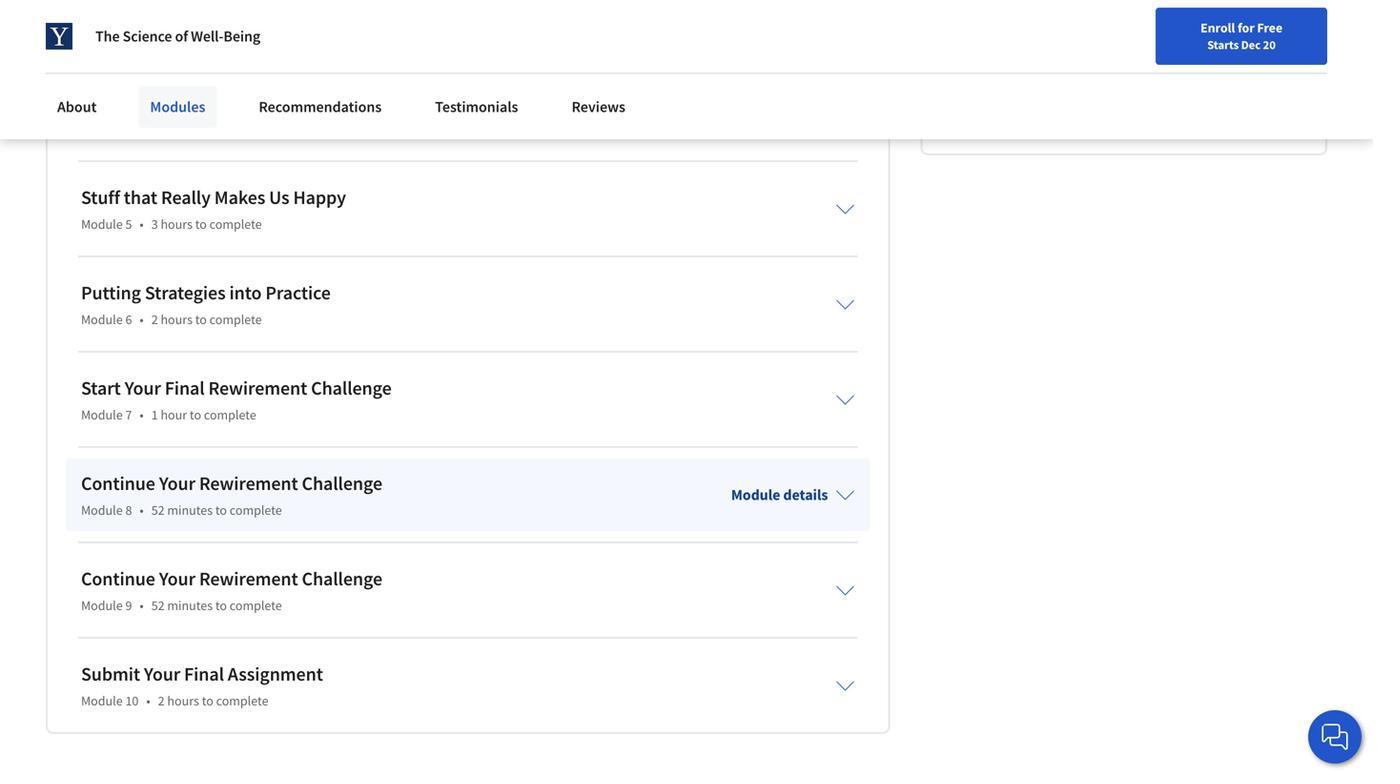 Task type: locate. For each thing, give the bounding box(es) containing it.
rewirement inside continue your rewirement challenge module 9 • 52 minutes to complete
[[199, 567, 298, 591]]

• inside continue your rewirement challenge module 9 • 52 minutes to complete
[[140, 597, 144, 614]]

continue inside continue your rewirement challenge module 9 • 52 minutes to complete
[[81, 567, 155, 591]]

1 vertical spatial rewirement
[[199, 472, 298, 496]]

your
[[125, 376, 161, 400], [159, 472, 195, 496], [159, 567, 195, 591], [144, 663, 180, 686]]

52 inside 'continue your rewirement challenge module 8 • 52 minutes to complete'
[[151, 502, 165, 519]]

about link
[[46, 86, 108, 128]]

2 inside putting strategies into practice module 6 • 2 hours to complete
[[151, 311, 158, 328]]

module down submit
[[81, 693, 123, 710]]

complete inside continue your rewirement challenge module 9 • 52 minutes to complete
[[230, 597, 282, 614]]

module inside the stuff that really makes us happy module 5 • 3 hours to complete
[[81, 216, 123, 233]]

menu item
[[1029, 19, 1152, 81]]

to inside submit your final assignment module 10 • 2 hours to complete
[[202, 693, 213, 710]]

science
[[123, 27, 172, 46]]

continue inside 'continue your rewirement challenge module 8 • 52 minutes to complete'
[[81, 472, 155, 496]]

complete inside submit your final assignment module 10 • 2 hours to complete
[[216, 693, 269, 710]]

stuff
[[81, 186, 120, 210]]

1 vertical spatial final
[[184, 663, 224, 686]]

2 right 10
[[158, 693, 165, 710]]

0 vertical spatial final
[[165, 376, 205, 400]]

final up the hour
[[165, 376, 205, 400]]

1
[[151, 407, 158, 424]]

your for start your final rewirement challenge module 7 • 1 hour to complete
[[125, 376, 161, 400]]

for
[[1238, 19, 1255, 36]]

hours right 10
[[167, 693, 199, 710]]

0 vertical spatial rewirement
[[208, 376, 307, 400]]

0 vertical spatial minutes
[[167, 502, 213, 519]]

your inside continue your rewirement challenge module 9 • 52 minutes to complete
[[159, 567, 195, 591]]

hours for your
[[167, 693, 199, 710]]

to inside continue your rewirement challenge module 9 • 52 minutes to complete
[[215, 597, 227, 614]]

1 vertical spatial continue
[[81, 567, 155, 591]]

final left 'assignment' at the left bottom
[[184, 663, 224, 686]]

1 vertical spatial challenge
[[302, 472, 383, 496]]

enroll
[[1201, 19, 1235, 36]]

• right the 9
[[140, 597, 144, 614]]

us
[[269, 186, 290, 210]]

hours down strategies
[[161, 311, 193, 328]]

52
[[151, 502, 165, 519], [151, 597, 165, 614]]

• left 3
[[140, 216, 144, 233]]

0 vertical spatial 52
[[151, 502, 165, 519]]

continue up 8 on the bottom
[[81, 472, 155, 496]]

final inside submit your final assignment module 10 • 2 hours to complete
[[184, 663, 224, 686]]

complete up continue your rewirement challenge module 9 • 52 minutes to complete
[[230, 502, 282, 519]]

1 vertical spatial 52
[[151, 597, 165, 614]]

complete inside putting strategies into practice module 6 • 2 hours to complete
[[210, 311, 262, 328]]

to down really
[[195, 216, 207, 233]]

52 right 8 on the bottom
[[151, 502, 165, 519]]

to right 10
[[202, 693, 213, 710]]

to inside the stuff that really makes us happy module 5 • 3 hours to complete
[[195, 216, 207, 233]]

• inside the stuff that really makes us happy module 5 • 3 hours to complete
[[140, 216, 144, 233]]

stuff that really makes us happy module 5 • 3 hours to complete
[[81, 186, 346, 233]]

• right 8 on the bottom
[[140, 502, 144, 519]]

0 vertical spatial 2
[[151, 311, 158, 328]]

continue up the 9
[[81, 567, 155, 591]]

rewirement for continue your rewirement challenge module 8 • 52 minutes to complete
[[199, 472, 298, 496]]

hours inside putting strategies into practice module 6 • 2 hours to complete
[[161, 311, 193, 328]]

• inside submit your final assignment module 10 • 2 hours to complete
[[146, 693, 150, 710]]

chat with us image
[[1320, 722, 1351, 753]]

the
[[95, 27, 120, 46]]

challenge inside 'continue your rewirement challenge module 8 • 52 minutes to complete'
[[302, 472, 383, 496]]

that
[[124, 186, 157, 210]]

• inside 'continue your rewirement challenge module 8 • 52 minutes to complete'
[[140, 502, 144, 519]]

1 minutes from the top
[[167, 502, 213, 519]]

recommendations
[[259, 97, 382, 116]]

your for continue your rewirement challenge module 9 • 52 minutes to complete
[[159, 567, 195, 591]]

to
[[195, 216, 207, 233], [195, 311, 207, 328], [190, 407, 201, 424], [215, 502, 227, 519], [215, 597, 227, 614], [202, 693, 213, 710]]

complete inside 'continue your rewirement challenge module 8 • 52 minutes to complete'
[[230, 502, 282, 519]]

2 continue from the top
[[81, 567, 155, 591]]

• inside putting strategies into practice module 6 • 2 hours to complete
[[140, 311, 144, 328]]

1 52 from the top
[[151, 502, 165, 519]]

hours inside submit your final assignment module 10 • 2 hours to complete
[[167, 693, 199, 710]]

final inside "start your final rewirement challenge module 7 • 1 hour to complete"
[[165, 376, 205, 400]]

module left the 9
[[81, 597, 123, 614]]

to inside putting strategies into practice module 6 • 2 hours to complete
[[195, 311, 207, 328]]

complete for continue your rewirement challenge module 9 • 52 minutes to complete
[[230, 597, 282, 614]]

module left details
[[731, 486, 781, 505]]

final for rewirement
[[165, 376, 205, 400]]

to up submit your final assignment module 10 • 2 hours to complete
[[215, 597, 227, 614]]

of
[[175, 27, 188, 46]]

7
[[125, 407, 132, 424]]

testimonials
[[435, 97, 518, 116]]

1 vertical spatial minutes
[[167, 597, 213, 614]]

final
[[165, 376, 205, 400], [184, 663, 224, 686]]

final for assignment
[[184, 663, 224, 686]]

module
[[81, 216, 123, 233], [81, 311, 123, 328], [81, 407, 123, 424], [731, 486, 781, 505], [81, 502, 123, 519], [81, 597, 123, 614], [81, 693, 123, 710]]

2
[[151, 311, 158, 328], [158, 693, 165, 710]]

challenge inside continue your rewirement challenge module 9 • 52 minutes to complete
[[302, 567, 383, 591]]

minutes right the 9
[[167, 597, 213, 614]]

minutes right 8 on the bottom
[[167, 502, 213, 519]]

module left 8 on the bottom
[[81, 502, 123, 519]]

0 vertical spatial hours
[[161, 216, 193, 233]]

to for submit your final assignment module 10 • 2 hours to complete
[[202, 693, 213, 710]]

complete inside "start your final rewirement challenge module 7 • 1 hour to complete"
[[204, 407, 256, 424]]

• right 10
[[146, 693, 150, 710]]

2 52 from the top
[[151, 597, 165, 614]]

module inside putting strategies into practice module 6 • 2 hours to complete
[[81, 311, 123, 328]]

continue
[[81, 472, 155, 496], [81, 567, 155, 591]]

details
[[783, 486, 828, 505]]

module down start
[[81, 407, 123, 424]]

rewirement inside 'continue your rewirement challenge module 8 • 52 minutes to complete'
[[199, 472, 298, 496]]

• for continue your rewirement challenge module 9 • 52 minutes to complete
[[140, 597, 144, 614]]

52 for continue your rewirement challenge module 9 • 52 minutes to complete
[[151, 597, 165, 614]]

dec
[[1242, 37, 1261, 52]]

module down stuff
[[81, 216, 123, 233]]

module left "6"
[[81, 311, 123, 328]]

6
[[125, 311, 132, 328]]

complete for putting strategies into practice module 6 • 2 hours to complete
[[210, 311, 262, 328]]

into
[[229, 281, 262, 305]]

hour
[[161, 407, 187, 424]]

module details
[[731, 486, 828, 505]]

• for continue your rewirement challenge module 8 • 52 minutes to complete
[[140, 502, 144, 519]]

complete up 'assignment' at the left bottom
[[230, 597, 282, 614]]

start your final rewirement challenge module 7 • 1 hour to complete
[[81, 376, 392, 424]]

complete for submit your final assignment module 10 • 2 hours to complete
[[216, 693, 269, 710]]

happy
[[293, 186, 346, 210]]

continue your rewirement challenge module 8 • 52 minutes to complete
[[81, 472, 383, 519]]

0 vertical spatial challenge
[[311, 376, 392, 400]]

your inside "start your final rewirement challenge module 7 • 1 hour to complete"
[[125, 376, 161, 400]]

8
[[125, 502, 132, 519]]

testimonials link
[[424, 86, 530, 128]]

free
[[1257, 19, 1283, 36]]

1 vertical spatial 2
[[158, 693, 165, 710]]

to up continue your rewirement challenge module 9 • 52 minutes to complete
[[215, 502, 227, 519]]

about
[[57, 97, 97, 116]]

your inside submit your final assignment module 10 • 2 hours to complete
[[144, 663, 180, 686]]

complete down 'assignment' at the left bottom
[[216, 693, 269, 710]]

52 right the 9
[[151, 597, 165, 614]]

1 vertical spatial hours
[[161, 311, 193, 328]]

2 vertical spatial hours
[[167, 693, 199, 710]]

to down strategies
[[195, 311, 207, 328]]

2 minutes from the top
[[167, 597, 213, 614]]

rewirement for continue your rewirement challenge module 9 • 52 minutes to complete
[[199, 567, 298, 591]]

challenge
[[311, 376, 392, 400], [302, 472, 383, 496], [302, 567, 383, 591]]

0 vertical spatial continue
[[81, 472, 155, 496]]

complete down makes
[[210, 216, 262, 233]]

complete
[[210, 216, 262, 233], [210, 311, 262, 328], [204, 407, 256, 424], [230, 502, 282, 519], [230, 597, 282, 614], [216, 693, 269, 710]]

your inside 'continue your rewirement challenge module 8 • 52 minutes to complete'
[[159, 472, 195, 496]]

to for putting strategies into practice module 6 • 2 hours to complete
[[195, 311, 207, 328]]

complete down into
[[210, 311, 262, 328]]

• right "6"
[[140, 311, 144, 328]]

being
[[224, 27, 260, 46]]

2 vertical spatial rewirement
[[199, 567, 298, 591]]

practice
[[265, 281, 331, 305]]

minutes inside continue your rewirement challenge module 9 • 52 minutes to complete
[[167, 597, 213, 614]]

hours
[[161, 216, 193, 233], [161, 311, 193, 328], [167, 693, 199, 710]]

52 inside continue your rewirement challenge module 9 • 52 minutes to complete
[[151, 597, 165, 614]]

minutes inside 'continue your rewirement challenge module 8 • 52 minutes to complete'
[[167, 502, 213, 519]]

putting
[[81, 281, 141, 305]]

•
[[140, 216, 144, 233], [140, 311, 144, 328], [140, 407, 144, 424], [140, 502, 144, 519], [140, 597, 144, 614], [146, 693, 150, 710]]

to right the hour
[[190, 407, 201, 424]]

52 for continue your rewirement challenge module 8 • 52 minutes to complete
[[151, 502, 165, 519]]

complete right the hour
[[204, 407, 256, 424]]

well-
[[191, 27, 224, 46]]

minutes
[[167, 502, 213, 519], [167, 597, 213, 614]]

rewirement
[[208, 376, 307, 400], [199, 472, 298, 496], [199, 567, 298, 591]]

submit
[[81, 663, 140, 686]]

start
[[81, 376, 121, 400]]

2 right "6"
[[151, 311, 158, 328]]

20
[[1263, 37, 1276, 52]]

yale university image
[[46, 23, 72, 50]]

complete inside the stuff that really makes us happy module 5 • 3 hours to complete
[[210, 216, 262, 233]]

recommendations link
[[247, 86, 393, 128]]

to inside 'continue your rewirement challenge module 8 • 52 minutes to complete'
[[215, 502, 227, 519]]

• left 1
[[140, 407, 144, 424]]

2 vertical spatial challenge
[[302, 567, 383, 591]]

2 inside submit your final assignment module 10 • 2 hours to complete
[[158, 693, 165, 710]]

hours right 3
[[161, 216, 193, 233]]

1 continue from the top
[[81, 472, 155, 496]]



Task type: describe. For each thing, give the bounding box(es) containing it.
minutes for continue your rewirement challenge module 8 • 52 minutes to complete
[[167, 502, 213, 519]]

reviews
[[572, 97, 626, 116]]

coursera image
[[23, 15, 144, 46]]

module inside "start your final rewirement challenge module 7 • 1 hour to complete"
[[81, 407, 123, 424]]

continue for continue your rewirement challenge module 8 • 52 minutes to complete
[[81, 472, 155, 496]]

module inside submit your final assignment module 10 • 2 hours to complete
[[81, 693, 123, 710]]

continue for continue your rewirement challenge module 9 • 52 minutes to complete
[[81, 567, 155, 591]]

really
[[161, 186, 211, 210]]

modules link
[[139, 86, 217, 128]]

enroll for free starts dec 20
[[1201, 19, 1283, 52]]

2 for strategies
[[151, 311, 158, 328]]

complete for continue your rewirement challenge module 8 • 52 minutes to complete
[[230, 502, 282, 519]]

3
[[151, 216, 158, 233]]

to for continue your rewirement challenge module 8 • 52 minutes to complete
[[215, 502, 227, 519]]

the science of well-being
[[95, 27, 260, 46]]

• inside "start your final rewirement challenge module 7 • 1 hour to complete"
[[140, 407, 144, 424]]

your for continue your rewirement challenge module 8 • 52 minutes to complete
[[159, 472, 195, 496]]

hours for strategies
[[161, 311, 193, 328]]

5
[[125, 216, 132, 233]]

continue your rewirement challenge module 9 • 52 minutes to complete
[[81, 567, 383, 614]]

challenge inside "start your final rewirement challenge module 7 • 1 hour to complete"
[[311, 376, 392, 400]]

to inside "start your final rewirement challenge module 7 • 1 hour to complete"
[[190, 407, 201, 424]]

submit your final assignment module 10 • 2 hours to complete
[[81, 663, 323, 710]]

strategies
[[145, 281, 226, 305]]

assignment
[[228, 663, 323, 686]]

9
[[125, 597, 132, 614]]

reviews link
[[560, 86, 637, 128]]

challenge for continue your rewirement challenge module 8 • 52 minutes to complete
[[302, 472, 383, 496]]

• for submit your final assignment module 10 • 2 hours to complete
[[146, 693, 150, 710]]

minutes for continue your rewirement challenge module 9 • 52 minutes to complete
[[167, 597, 213, 614]]

10
[[125, 693, 139, 710]]

to for continue your rewirement challenge module 9 • 52 minutes to complete
[[215, 597, 227, 614]]

• for putting strategies into practice module 6 • 2 hours to complete
[[140, 311, 144, 328]]

putting strategies into practice module 6 • 2 hours to complete
[[81, 281, 331, 328]]

rewirement inside "start your final rewirement challenge module 7 • 1 hour to complete"
[[208, 376, 307, 400]]

module inside continue your rewirement challenge module 9 • 52 minutes to complete
[[81, 597, 123, 614]]

modules
[[150, 97, 205, 116]]

2 for your
[[158, 693, 165, 710]]

challenge for continue your rewirement challenge module 9 • 52 minutes to complete
[[302, 567, 383, 591]]

module inside 'continue your rewirement challenge module 8 • 52 minutes to complete'
[[81, 502, 123, 519]]

your for submit your final assignment module 10 • 2 hours to complete
[[144, 663, 180, 686]]

makes
[[214, 186, 265, 210]]

hours inside the stuff that really makes us happy module 5 • 3 hours to complete
[[161, 216, 193, 233]]

starts
[[1208, 37, 1239, 52]]



Task type: vqa. For each thing, say whether or not it's contained in the screenshot.
"About" link
yes



